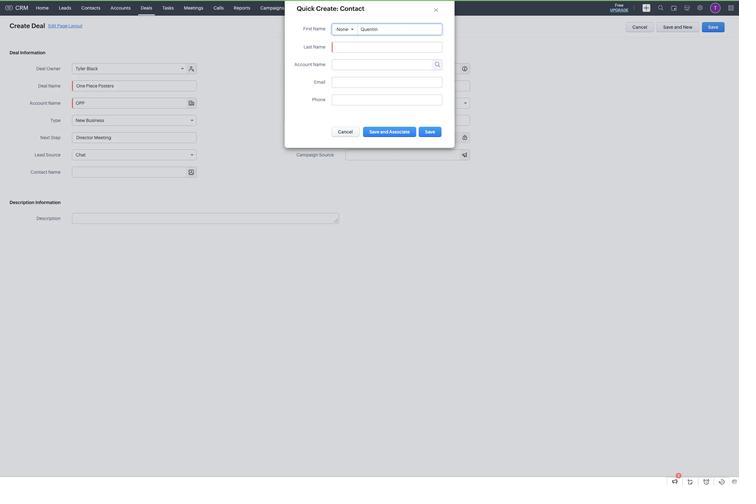 Task type: describe. For each thing, give the bounding box(es) containing it.
calls
[[214, 5, 224, 10]]

reports
[[234, 5, 250, 10]]

account for last
[[294, 62, 312, 67]]

name down "owner"
[[48, 83, 61, 89]]

lead source
[[35, 153, 61, 158]]

name up type
[[48, 101, 61, 106]]

visits
[[329, 5, 340, 10]]

first name
[[303, 26, 325, 31]]

information for deal information
[[20, 50, 45, 55]]

campaigns
[[260, 5, 284, 10]]

deal for deal name
[[38, 83, 47, 89]]

visits link
[[324, 0, 345, 16]]

-none-
[[335, 27, 349, 32]]

lead
[[35, 153, 45, 158]]

deal owner
[[36, 66, 61, 71]]

edit page layout link
[[48, 23, 83, 28]]

deal name
[[38, 83, 61, 89]]

description for description information
[[10, 200, 34, 205]]

account name for deal
[[30, 101, 61, 106]]

description information
[[10, 200, 61, 205]]

new
[[683, 25, 693, 30]]

deal information
[[10, 50, 45, 55]]

tasks
[[162, 5, 174, 10]]

accounts
[[111, 5, 131, 10]]

create deal edit page layout
[[10, 22, 83, 29]]

phone
[[312, 97, 325, 102]]

source for campaign source
[[319, 153, 334, 158]]

projects link
[[345, 0, 372, 16]]

free
[[615, 3, 624, 8]]

contact
[[31, 170, 47, 175]]

owner
[[46, 66, 61, 71]]

next step
[[40, 135, 61, 140]]

campaigns link
[[255, 0, 289, 16]]

create: contact
[[316, 5, 364, 12]]

save for save and new
[[663, 25, 673, 30]]

date
[[324, 83, 334, 89]]

home
[[36, 5, 49, 10]]

closing
[[307, 83, 323, 89]]

account for deal
[[30, 101, 47, 106]]

cancel button
[[626, 22, 654, 32]]

deal for deal information
[[10, 50, 19, 55]]

tasks link
[[157, 0, 179, 16]]

name right first
[[313, 26, 325, 31]]

-None- field
[[332, 24, 357, 35]]

quick
[[297, 5, 315, 12]]

deals link
[[136, 0, 157, 16]]

amount
[[317, 66, 334, 71]]

none-
[[337, 27, 349, 32]]

save button
[[702, 22, 725, 32]]



Task type: vqa. For each thing, say whether or not it's contained in the screenshot.
Signals icon
no



Task type: locate. For each thing, give the bounding box(es) containing it.
and
[[674, 25, 682, 30]]

calls link
[[208, 0, 229, 16]]

campaign
[[297, 153, 318, 158]]

save inside save and new button
[[663, 25, 673, 30]]

deal left "owner"
[[36, 66, 46, 71]]

account
[[294, 62, 312, 67], [30, 101, 47, 106]]

free upgrade
[[610, 3, 629, 12]]

1 horizontal spatial account name
[[294, 62, 325, 67]]

MMM D, YYYY text field
[[345, 81, 470, 91]]

deals
[[141, 5, 152, 10]]

deal left edit
[[31, 22, 45, 29]]

name
[[313, 26, 325, 31], [313, 45, 325, 50], [313, 62, 325, 67], [48, 83, 61, 89], [48, 101, 61, 106], [48, 170, 61, 175]]

last
[[304, 45, 312, 50]]

0 horizontal spatial save
[[663, 25, 673, 30]]

1 horizontal spatial account
[[294, 62, 312, 67]]

save and new button
[[657, 22, 699, 32]]

information
[[20, 50, 45, 55], [35, 200, 61, 205]]

leads link
[[54, 0, 76, 16]]

save right new
[[708, 25, 718, 30]]

documents
[[295, 5, 319, 10]]

documents link
[[289, 0, 324, 16]]

name right contact
[[48, 170, 61, 175]]

campaign source
[[297, 153, 334, 158]]

1 vertical spatial account name
[[30, 101, 61, 106]]

source right lead
[[46, 153, 61, 158]]

information for description information
[[35, 200, 61, 205]]

information down "contact name"
[[35, 200, 61, 205]]

upgrade
[[610, 8, 629, 12]]

0 vertical spatial account name
[[294, 62, 325, 67]]

meetings
[[184, 5, 203, 10]]

2 source from the left
[[319, 153, 334, 158]]

account name for last
[[294, 62, 325, 67]]

create
[[10, 22, 30, 29]]

closing date
[[307, 83, 334, 89]]

leads
[[59, 5, 71, 10]]

home link
[[31, 0, 54, 16]]

2
[[678, 474, 680, 478]]

quick create: contact
[[297, 5, 364, 12]]

account name
[[294, 62, 325, 67], [30, 101, 61, 106]]

first
[[303, 26, 312, 31]]

-
[[335, 27, 337, 32]]

0 horizontal spatial source
[[46, 153, 61, 158]]

crm
[[15, 4, 28, 11]]

contact name
[[31, 170, 61, 175]]

1 horizontal spatial source
[[319, 153, 334, 158]]

1 horizontal spatial save
[[708, 25, 718, 30]]

name right last
[[313, 45, 325, 50]]

deal for deal owner
[[36, 66, 46, 71]]

save inside save button
[[708, 25, 718, 30]]

last name
[[304, 45, 325, 50]]

description
[[10, 200, 34, 205], [36, 216, 61, 221]]

1 vertical spatial information
[[35, 200, 61, 205]]

0 vertical spatial information
[[20, 50, 45, 55]]

1 vertical spatial description
[[36, 216, 61, 221]]

0 horizontal spatial description
[[10, 200, 34, 205]]

save
[[663, 25, 673, 30], [708, 25, 718, 30]]

0 horizontal spatial account
[[30, 101, 47, 106]]

next
[[40, 135, 50, 140]]

reports link
[[229, 0, 255, 16]]

type
[[51, 118, 61, 123]]

deal
[[31, 22, 45, 29], [10, 50, 19, 55], [36, 66, 46, 71], [38, 83, 47, 89]]

stage
[[322, 101, 334, 106]]

account down last
[[294, 62, 312, 67]]

save for save
[[708, 25, 718, 30]]

source right 'campaign'
[[319, 153, 334, 158]]

save and new
[[663, 25, 693, 30]]

layout
[[69, 23, 83, 28]]

2 save from the left
[[708, 25, 718, 30]]

name up email at left
[[313, 62, 325, 67]]

crm link
[[5, 4, 28, 11]]

1 horizontal spatial description
[[36, 216, 61, 221]]

deal down deal owner
[[38, 83, 47, 89]]

contacts link
[[76, 0, 106, 16]]

information up deal owner
[[20, 50, 45, 55]]

edit
[[48, 23, 56, 28]]

None text field
[[358, 24, 418, 35], [353, 64, 470, 74], [345, 115, 470, 126], [72, 132, 197, 143], [72, 214, 339, 224], [358, 24, 418, 35], [353, 64, 470, 74], [345, 115, 470, 126], [72, 132, 197, 143], [72, 214, 339, 224]]

contacts
[[81, 5, 100, 10]]

0 vertical spatial description
[[10, 200, 34, 205]]

projects
[[350, 5, 367, 10]]

step
[[51, 135, 61, 140]]

0 horizontal spatial account name
[[30, 101, 61, 106]]

cancel
[[633, 25, 647, 30]]

save left and
[[663, 25, 673, 30]]

None button
[[331, 127, 359, 137], [363, 127, 416, 137], [331, 127, 359, 137], [363, 127, 416, 137]]

page
[[57, 23, 68, 28]]

1 source from the left
[[46, 153, 61, 158]]

1 vertical spatial account
[[30, 101, 47, 106]]

deal down create
[[10, 50, 19, 55]]

meetings link
[[179, 0, 208, 16]]

0 vertical spatial account
[[294, 62, 312, 67]]

account name down last
[[294, 62, 325, 67]]

None submit
[[419, 127, 441, 137]]

accounts link
[[106, 0, 136, 16]]

None text field
[[335, 45, 439, 50], [72, 81, 197, 91], [335, 45, 439, 50], [72, 81, 197, 91]]

account down deal name on the left top of page
[[30, 101, 47, 106]]

email
[[314, 80, 325, 85]]

source for lead source
[[46, 153, 61, 158]]

1 save from the left
[[663, 25, 673, 30]]

account name down deal name on the left top of page
[[30, 101, 61, 106]]

description for description
[[36, 216, 61, 221]]

source
[[46, 153, 61, 158], [319, 153, 334, 158]]



